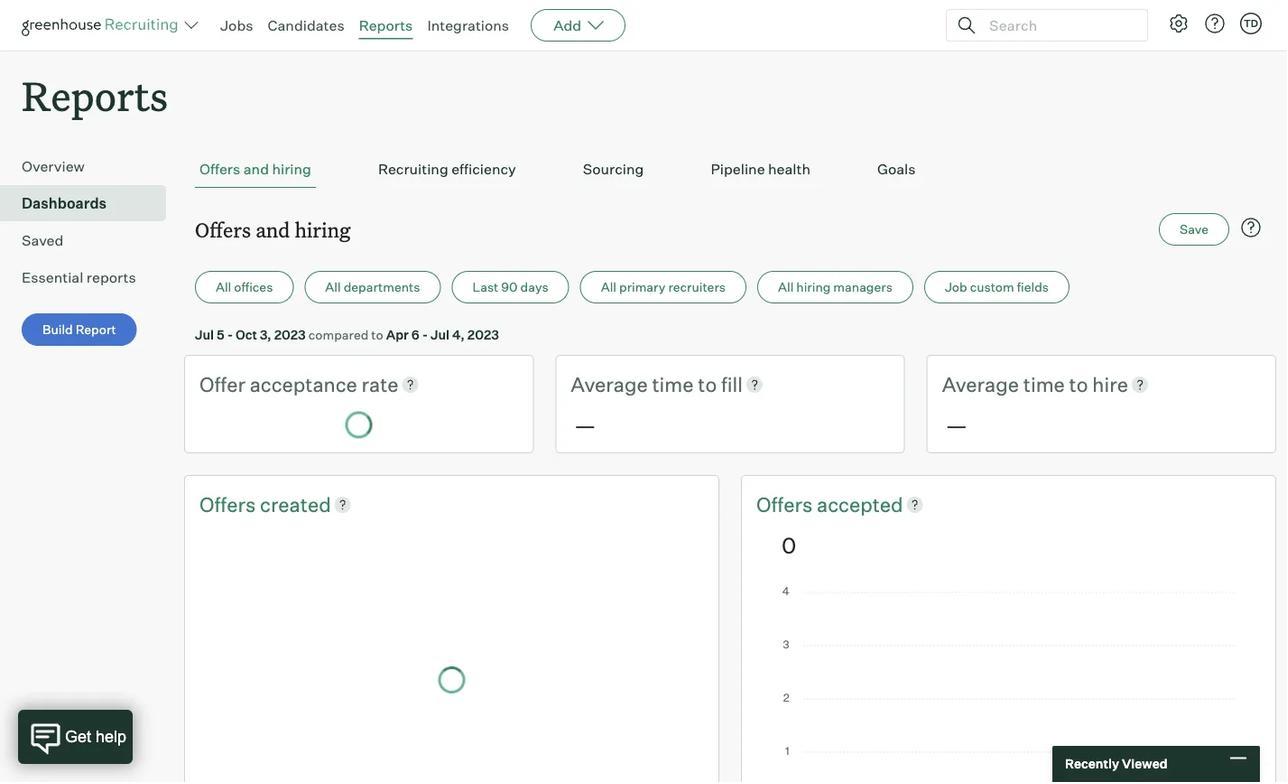 Task type: locate. For each thing, give the bounding box(es) containing it.
hiring inside button
[[797, 279, 831, 295]]

td button
[[1241, 13, 1262, 34]]

1 2023 from the left
[[274, 327, 306, 342]]

to for fill
[[698, 372, 717, 397]]

integrations link
[[427, 16, 509, 34]]

oct
[[236, 327, 257, 342]]

time left the fill
[[652, 372, 694, 397]]

add button
[[531, 9, 626, 42]]

last 90 days button
[[452, 271, 570, 304]]

to left apr
[[371, 327, 383, 342]]

offers link
[[200, 490, 260, 518], [757, 490, 817, 518]]

2023
[[274, 327, 306, 342], [468, 327, 499, 342]]

— for hire
[[946, 411, 968, 438]]

time
[[652, 372, 694, 397], [1024, 372, 1065, 397]]

jul left '4,'
[[431, 327, 450, 342]]

reports link
[[359, 16, 413, 34]]

3 all from the left
[[601, 279, 617, 295]]

1 horizontal spatial average
[[942, 372, 1020, 397]]

0 vertical spatial hiring
[[272, 160, 311, 178]]

all offices
[[216, 279, 273, 295]]

recruiting efficiency
[[378, 160, 516, 178]]

to left the fill
[[698, 372, 717, 397]]

2 - from the left
[[422, 327, 428, 342]]

tab list
[[195, 151, 1266, 188]]

-
[[227, 327, 233, 342], [422, 327, 428, 342]]

0 horizontal spatial reports
[[22, 69, 168, 122]]

to left hire
[[1070, 372, 1089, 397]]

offers
[[200, 160, 240, 178], [195, 216, 251, 243], [200, 492, 260, 517], [757, 492, 817, 517]]

- right 5 at the left top
[[227, 327, 233, 342]]

- right '6'
[[422, 327, 428, 342]]

— for fill
[[575, 411, 596, 438]]

essential
[[22, 268, 83, 286]]

sourcing
[[583, 160, 644, 178]]

and
[[244, 160, 269, 178], [256, 216, 290, 243]]

1 horizontal spatial 2023
[[468, 327, 499, 342]]

average for hire
[[942, 372, 1020, 397]]

jobs link
[[220, 16, 253, 34]]

managers
[[834, 279, 893, 295]]

save button
[[1160, 213, 1230, 246]]

job
[[945, 279, 968, 295]]

xychart image
[[782, 587, 1236, 782]]

jul left 5 at the left top
[[195, 327, 214, 342]]

integrations
[[427, 16, 509, 34]]

td button
[[1237, 9, 1266, 38]]

hiring
[[272, 160, 311, 178], [295, 216, 351, 243], [797, 279, 831, 295]]

average for fill
[[571, 372, 648, 397]]

compared
[[309, 327, 369, 342]]

average
[[571, 372, 648, 397], [942, 372, 1020, 397]]

faq image
[[1241, 217, 1262, 239]]

all left primary
[[601, 279, 617, 295]]

0 vertical spatial and
[[244, 160, 269, 178]]

reports
[[359, 16, 413, 34], [22, 69, 168, 122]]

saved link
[[22, 230, 159, 251]]

6
[[412, 327, 420, 342]]

90
[[501, 279, 518, 295]]

2 — from the left
[[946, 411, 968, 438]]

4 all from the left
[[778, 279, 794, 295]]

1 vertical spatial and
[[256, 216, 290, 243]]

tab list containing offers and hiring
[[195, 151, 1266, 188]]

jobs
[[220, 16, 253, 34]]

1 average time to from the left
[[571, 372, 721, 397]]

0 horizontal spatial offers link
[[200, 490, 260, 518]]

jul
[[195, 327, 214, 342], [431, 327, 450, 342]]

all up compared
[[325, 279, 341, 295]]

pipeline health button
[[707, 151, 815, 188]]

1 horizontal spatial jul
[[431, 327, 450, 342]]

2 offers link from the left
[[757, 490, 817, 518]]

1 offers link from the left
[[200, 490, 260, 518]]

last
[[473, 279, 499, 295]]

created
[[260, 492, 331, 517]]

apr
[[386, 327, 409, 342]]

offer acceptance
[[200, 372, 362, 397]]

recently viewed
[[1066, 756, 1168, 772]]

1 horizontal spatial offers link
[[757, 490, 817, 518]]

average time to
[[571, 372, 721, 397], [942, 372, 1093, 397]]

2023 right 3,
[[274, 327, 306, 342]]

add
[[554, 16, 582, 34]]

1 horizontal spatial average time to
[[942, 372, 1093, 397]]

recruiters
[[669, 279, 726, 295]]

2 all from the left
[[325, 279, 341, 295]]

acceptance
[[250, 372, 357, 397]]

all hiring managers button
[[758, 271, 914, 304]]

all
[[216, 279, 231, 295], [325, 279, 341, 295], [601, 279, 617, 295], [778, 279, 794, 295]]

1 all from the left
[[216, 279, 231, 295]]

time for hire
[[1024, 372, 1065, 397]]

1 horizontal spatial to
[[698, 372, 717, 397]]

0 horizontal spatial jul
[[195, 327, 214, 342]]

all primary recruiters
[[601, 279, 726, 295]]

2 time from the left
[[1024, 372, 1065, 397]]

offers and hiring
[[200, 160, 311, 178], [195, 216, 351, 243]]

0 vertical spatial reports
[[359, 16, 413, 34]]

essential reports link
[[22, 267, 159, 288]]

0 horizontal spatial average time to
[[571, 372, 721, 397]]

recruiting efficiency button
[[374, 151, 521, 188]]

1 average from the left
[[571, 372, 648, 397]]

1 horizontal spatial reports
[[359, 16, 413, 34]]

reports right candidates
[[359, 16, 413, 34]]

1 horizontal spatial -
[[422, 327, 428, 342]]

configure image
[[1169, 13, 1190, 34]]

0 horizontal spatial -
[[227, 327, 233, 342]]

1 horizontal spatial —
[[946, 411, 968, 438]]

average time to for hire
[[942, 372, 1093, 397]]

job custom fields
[[945, 279, 1049, 295]]

1 time from the left
[[652, 372, 694, 397]]

candidates link
[[268, 16, 345, 34]]

1 - from the left
[[227, 327, 233, 342]]

0 horizontal spatial 2023
[[274, 327, 306, 342]]

health
[[769, 160, 811, 178]]

2 average time to from the left
[[942, 372, 1093, 397]]

build
[[42, 322, 73, 337]]

0 horizontal spatial —
[[575, 411, 596, 438]]

all inside button
[[778, 279, 794, 295]]

—
[[575, 411, 596, 438], [946, 411, 968, 438]]

all left managers
[[778, 279, 794, 295]]

2 2023 from the left
[[468, 327, 499, 342]]

2023 right '4,'
[[468, 327, 499, 342]]

3,
[[260, 327, 272, 342]]

2 horizontal spatial to
[[1070, 372, 1089, 397]]

days
[[521, 279, 549, 295]]

offer
[[200, 372, 246, 397]]

accepted
[[817, 492, 904, 517]]

reports down greenhouse recruiting 'image'
[[22, 69, 168, 122]]

1 — from the left
[[575, 411, 596, 438]]

hire
[[1093, 372, 1129, 397]]

0 horizontal spatial time
[[652, 372, 694, 397]]

1 horizontal spatial time
[[1024, 372, 1065, 397]]

0 vertical spatial offers and hiring
[[200, 160, 311, 178]]

to
[[371, 327, 383, 342], [698, 372, 717, 397], [1070, 372, 1089, 397]]

time left hire
[[1024, 372, 1065, 397]]

goals button
[[873, 151, 921, 188]]

all left offices
[[216, 279, 231, 295]]

2 jul from the left
[[431, 327, 450, 342]]

accepted link
[[817, 490, 904, 518]]

2 average from the left
[[942, 372, 1020, 397]]

2 vertical spatial hiring
[[797, 279, 831, 295]]

0 horizontal spatial average
[[571, 372, 648, 397]]

hiring inside button
[[272, 160, 311, 178]]



Task type: describe. For each thing, give the bounding box(es) containing it.
recently
[[1066, 756, 1120, 772]]

offices
[[234, 279, 273, 295]]

td
[[1244, 17, 1259, 29]]

offers link for created
[[200, 490, 260, 518]]

offers and hiring inside button
[[200, 160, 311, 178]]

essential reports
[[22, 268, 136, 286]]

all for all primary recruiters
[[601, 279, 617, 295]]

job custom fields button
[[925, 271, 1070, 304]]

all offices button
[[195, 271, 294, 304]]

all departments button
[[305, 271, 441, 304]]

pipeline
[[711, 160, 765, 178]]

recruiting
[[378, 160, 449, 178]]

all for all hiring managers
[[778, 279, 794, 295]]

4,
[[452, 327, 465, 342]]

to for hire
[[1070, 372, 1089, 397]]

primary
[[619, 279, 666, 295]]

dashboards link
[[22, 193, 159, 214]]

jul 5 - oct 3, 2023 compared to apr 6 - jul 4, 2023
[[195, 327, 499, 342]]

reports
[[87, 268, 136, 286]]

offers inside button
[[200, 160, 240, 178]]

all for all offices
[[216, 279, 231, 295]]

report
[[76, 322, 116, 337]]

all for all departments
[[325, 279, 341, 295]]

offers link for accepted
[[757, 490, 817, 518]]

overview link
[[22, 155, 159, 177]]

time for fill
[[652, 372, 694, 397]]

build report button
[[22, 314, 137, 346]]

departments
[[344, 279, 420, 295]]

greenhouse recruiting image
[[22, 14, 184, 36]]

created link
[[260, 490, 331, 518]]

save
[[1180, 221, 1209, 237]]

1 jul from the left
[[195, 327, 214, 342]]

1 vertical spatial hiring
[[295, 216, 351, 243]]

average time to for fill
[[571, 372, 721, 397]]

rate
[[362, 372, 399, 397]]

build report
[[42, 322, 116, 337]]

fields
[[1017, 279, 1049, 295]]

0
[[782, 531, 797, 558]]

pipeline health
[[711, 160, 811, 178]]

last 90 days
[[473, 279, 549, 295]]

0 horizontal spatial to
[[371, 327, 383, 342]]

dashboards
[[22, 194, 107, 212]]

offers and hiring button
[[195, 151, 316, 188]]

candidates
[[268, 16, 345, 34]]

goals
[[878, 160, 916, 178]]

all departments
[[325, 279, 420, 295]]

all primary recruiters button
[[580, 271, 747, 304]]

efficiency
[[452, 160, 516, 178]]

viewed
[[1122, 756, 1168, 772]]

overview
[[22, 157, 85, 175]]

saved
[[22, 231, 63, 249]]

1 vertical spatial offers and hiring
[[195, 216, 351, 243]]

fill
[[721, 372, 743, 397]]

sourcing button
[[579, 151, 649, 188]]

custom
[[970, 279, 1015, 295]]

Search text field
[[985, 12, 1131, 38]]

5
[[217, 327, 225, 342]]

and inside button
[[244, 160, 269, 178]]

1 vertical spatial reports
[[22, 69, 168, 122]]

all hiring managers
[[778, 279, 893, 295]]



Task type: vqa. For each thing, say whether or not it's contained in the screenshot.
third All from left
yes



